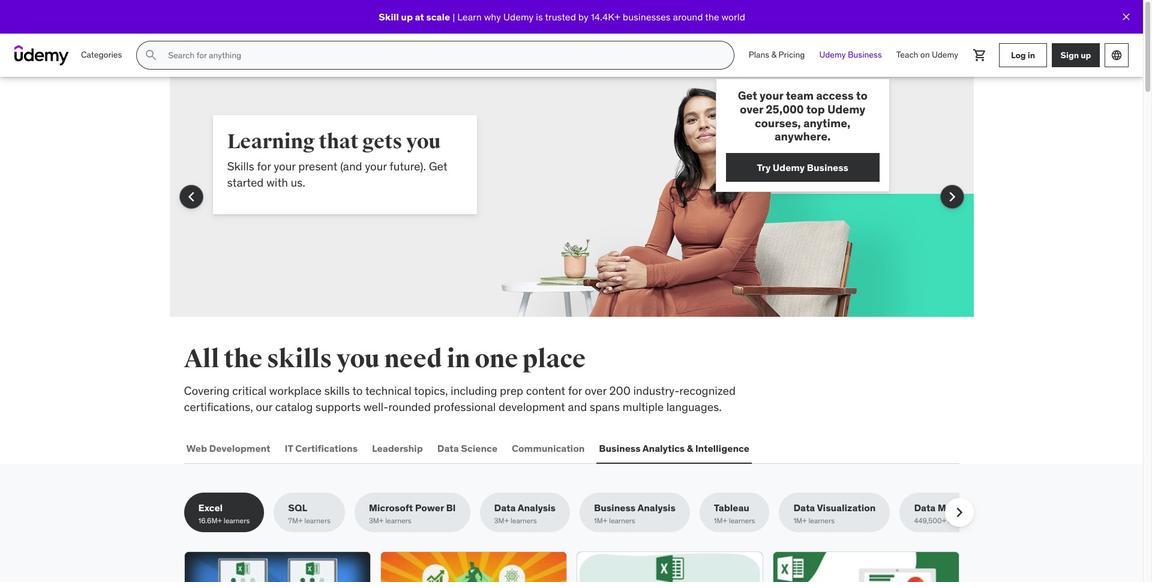 Task type: vqa. For each thing, say whether or not it's contained in the screenshot.
xsmall image in Web Design link
no



Task type: locate. For each thing, give the bounding box(es) containing it.
1 horizontal spatial to
[[857, 88, 868, 103]]

you for gets
[[406, 129, 441, 154]]

anytime,
[[804, 116, 851, 130]]

submit search image
[[144, 48, 159, 62]]

1 horizontal spatial 3m+
[[495, 517, 509, 526]]

3 learners from the left
[[386, 517, 412, 526]]

1 vertical spatial get
[[429, 159, 448, 174]]

1m+ inside business analysis 1m+ learners
[[595, 517, 608, 526]]

1m+
[[595, 517, 608, 526], [714, 517, 728, 526], [794, 517, 807, 526]]

data left visualization on the right of page
[[794, 502, 816, 514]]

0 vertical spatial up
[[401, 11, 413, 23]]

1 vertical spatial skills
[[325, 384, 350, 398]]

analysis for data analysis
[[518, 502, 556, 514]]

development
[[499, 400, 566, 414]]

1 vertical spatial for
[[569, 384, 582, 398]]

in
[[1028, 50, 1036, 60], [447, 344, 471, 375]]

7 learners from the left
[[809, 517, 835, 526]]

topic filters element
[[184, 493, 996, 533]]

skill
[[379, 11, 399, 23]]

data inside data visualization 1m+ learners
[[794, 502, 816, 514]]

including
[[451, 384, 498, 398]]

5 learners from the left
[[610, 517, 636, 526]]

16.6m+
[[198, 517, 222, 526]]

1m+ for data visualization
[[794, 517, 807, 526]]

learners inside data modeling 449,500+ learners
[[949, 517, 975, 526]]

the left 'world'
[[706, 11, 720, 23]]

1 vertical spatial over
[[585, 384, 607, 398]]

web development button
[[184, 434, 273, 463]]

2 3m+ from the left
[[495, 517, 509, 526]]

0 vertical spatial over
[[740, 102, 764, 116]]

25,000
[[766, 102, 804, 116]]

data inside data science button
[[438, 442, 459, 454]]

need
[[385, 344, 443, 375]]

that
[[319, 129, 359, 154]]

0 horizontal spatial for
[[257, 159, 271, 174]]

1 horizontal spatial for
[[569, 384, 582, 398]]

you
[[406, 129, 441, 154], [337, 344, 380, 375]]

0 vertical spatial to
[[857, 88, 868, 103]]

for up the and
[[569, 384, 582, 398]]

sign up link
[[1053, 43, 1101, 67]]

catalog
[[275, 400, 313, 414]]

data right the 'bi'
[[495, 502, 516, 514]]

1 vertical spatial you
[[337, 344, 380, 375]]

excel 16.6m+ learners
[[198, 502, 250, 526]]

business
[[848, 49, 883, 60], [808, 161, 849, 173], [600, 442, 641, 454], [595, 502, 636, 514]]

0 vertical spatial for
[[257, 159, 271, 174]]

skills
[[267, 344, 332, 375], [325, 384, 350, 398]]

log
[[1012, 50, 1027, 60]]

2 1m+ from the left
[[714, 517, 728, 526]]

up left at
[[401, 11, 413, 23]]

1 horizontal spatial 1m+
[[714, 517, 728, 526]]

the
[[706, 11, 720, 23], [224, 344, 262, 375]]

it
[[285, 442, 293, 454]]

to inside get your team access to over 25,000 top udemy courses, anytime, anywhere.
[[857, 88, 868, 103]]

carousel element
[[170, 77, 974, 346]]

1 vertical spatial &
[[687, 442, 694, 454]]

analysis inside business analysis 1m+ learners
[[638, 502, 676, 514]]

to inside covering critical workplace skills to technical topics, including prep content for over 200 industry-recognized certifications, our catalog supports well-rounded professional development and spans multiple languages.
[[353, 384, 363, 398]]

for up with
[[257, 159, 271, 174]]

1 learners from the left
[[224, 517, 250, 526]]

& right plans
[[772, 49, 777, 60]]

8 learners from the left
[[949, 517, 975, 526]]

us.
[[291, 175, 306, 190]]

you inside learning that gets you skills for your present (and your future). get started with us.
[[406, 129, 441, 154]]

certifications
[[295, 442, 358, 454]]

plans & pricing link
[[742, 41, 813, 70]]

business inside button
[[600, 442, 641, 454]]

with
[[267, 175, 288, 190]]

over up spans
[[585, 384, 607, 398]]

0 vertical spatial the
[[706, 11, 720, 23]]

1 vertical spatial to
[[353, 384, 363, 398]]

3m+ inside data analysis 3m+ learners
[[495, 517, 509, 526]]

for inside learning that gets you skills for your present (and your future). get started with us.
[[257, 159, 271, 174]]

gets
[[363, 129, 403, 154]]

workplace
[[269, 384, 322, 398]]

14.4k+
[[591, 11, 621, 23]]

over
[[740, 102, 764, 116], [585, 384, 607, 398]]

in right 'log'
[[1028, 50, 1036, 60]]

next image
[[943, 187, 962, 207], [950, 503, 970, 523]]

your
[[760, 88, 784, 103], [274, 159, 296, 174], [365, 159, 387, 174]]

1 horizontal spatial over
[[740, 102, 764, 116]]

to right access
[[857, 88, 868, 103]]

it certifications button
[[283, 434, 360, 463]]

in up including
[[447, 344, 471, 375]]

sign up
[[1061, 50, 1092, 60]]

data inside data modeling 449,500+ learners
[[915, 502, 936, 514]]

1 horizontal spatial in
[[1028, 50, 1036, 60]]

Search for anything text field
[[166, 45, 720, 65]]

teach
[[897, 49, 919, 60]]

6 learners from the left
[[730, 517, 756, 526]]

udemy business link
[[813, 41, 890, 70]]

you up the technical
[[337, 344, 380, 375]]

certifications,
[[184, 400, 253, 414]]

professional
[[434, 400, 496, 414]]

1 vertical spatial in
[[447, 344, 471, 375]]

data visualization 1m+ learners
[[794, 502, 876, 526]]

1m+ inside data visualization 1m+ learners
[[794, 517, 807, 526]]

content
[[526, 384, 566, 398]]

your up with
[[274, 159, 296, 174]]

you for skills
[[337, 344, 380, 375]]

communication
[[512, 442, 585, 454]]

our
[[256, 400, 273, 414]]

up inside "link"
[[1082, 50, 1092, 60]]

2 learners from the left
[[305, 517, 331, 526]]

data up the 449,500+ at the right bottom of page
[[915, 502, 936, 514]]

up
[[401, 11, 413, 23], [1082, 50, 1092, 60]]

1 analysis from the left
[[518, 502, 556, 514]]

prep
[[500, 384, 524, 398]]

data analysis 3m+ learners
[[495, 502, 556, 526]]

topics,
[[414, 384, 448, 398]]

you up future).
[[406, 129, 441, 154]]

for inside covering critical workplace skills to technical topics, including prep content for over 200 industry-recognized certifications, our catalog supports well-rounded professional development and spans multiple languages.
[[569, 384, 582, 398]]

get left 25,000 on the right top of page
[[738, 88, 758, 103]]

close image
[[1121, 11, 1133, 23]]

sql 7m+ learners
[[288, 502, 331, 526]]

to for skills
[[353, 384, 363, 398]]

to for access
[[857, 88, 868, 103]]

get your team access to over 25,000 top udemy courses, anytime, anywhere.
[[738, 88, 868, 144]]

2 analysis from the left
[[638, 502, 676, 514]]

0 horizontal spatial in
[[447, 344, 471, 375]]

0 horizontal spatial your
[[274, 159, 296, 174]]

analysis
[[518, 502, 556, 514], [638, 502, 676, 514]]

up for sign
[[1082, 50, 1092, 60]]

1 vertical spatial up
[[1082, 50, 1092, 60]]

0 vertical spatial in
[[1028, 50, 1036, 60]]

3m+
[[369, 517, 384, 526], [495, 517, 509, 526]]

udemy right try
[[773, 161, 805, 173]]

shopping cart with 0 items image
[[973, 48, 988, 62]]

data inside data analysis 3m+ learners
[[495, 502, 516, 514]]

1 horizontal spatial you
[[406, 129, 441, 154]]

& right analytics
[[687, 442, 694, 454]]

4 learners from the left
[[511, 517, 537, 526]]

0 horizontal spatial 1m+
[[595, 517, 608, 526]]

analysis inside data analysis 3m+ learners
[[518, 502, 556, 514]]

1 3m+ from the left
[[369, 517, 384, 526]]

0 vertical spatial &
[[772, 49, 777, 60]]

learners inside excel 16.6m+ learners
[[224, 517, 250, 526]]

the up the critical on the left
[[224, 344, 262, 375]]

udemy right "top"
[[828, 102, 866, 116]]

over left 25,000 on the right top of page
[[740, 102, 764, 116]]

1 vertical spatial next image
[[950, 503, 970, 523]]

0 horizontal spatial you
[[337, 344, 380, 375]]

your up courses,
[[760, 88, 784, 103]]

up for skill
[[401, 11, 413, 23]]

0 vertical spatial you
[[406, 129, 441, 154]]

1 horizontal spatial up
[[1082, 50, 1092, 60]]

your right (and
[[365, 159, 387, 174]]

2 horizontal spatial your
[[760, 88, 784, 103]]

data left science
[[438, 442, 459, 454]]

2 horizontal spatial 1m+
[[794, 517, 807, 526]]

1 horizontal spatial &
[[772, 49, 777, 60]]

skills up supports
[[325, 384, 350, 398]]

sign
[[1061, 50, 1080, 60]]

3 1m+ from the left
[[794, 517, 807, 526]]

skills up "workplace"
[[267, 344, 332, 375]]

udemy
[[504, 11, 534, 23], [820, 49, 846, 60], [933, 49, 959, 60], [828, 102, 866, 116], [773, 161, 805, 173]]

1 horizontal spatial get
[[738, 88, 758, 103]]

1 vertical spatial the
[[224, 344, 262, 375]]

1 horizontal spatial analysis
[[638, 502, 676, 514]]

analytics
[[643, 442, 685, 454]]

development
[[209, 442, 271, 454]]

to up supports
[[353, 384, 363, 398]]

teach on udemy link
[[890, 41, 966, 70]]

udemy right on
[[933, 49, 959, 60]]

why
[[484, 11, 501, 23]]

1m+ inside tableau 1m+ learners
[[714, 517, 728, 526]]

udemy left is
[[504, 11, 534, 23]]

0 horizontal spatial 3m+
[[369, 517, 384, 526]]

trusted
[[545, 11, 576, 23]]

0 horizontal spatial up
[[401, 11, 413, 23]]

0 vertical spatial get
[[738, 88, 758, 103]]

0 horizontal spatial get
[[429, 159, 448, 174]]

0 horizontal spatial over
[[585, 384, 607, 398]]

up right sign
[[1082, 50, 1092, 60]]

udemy up access
[[820, 49, 846, 60]]

0 horizontal spatial analysis
[[518, 502, 556, 514]]

rounded
[[389, 400, 431, 414]]

learners inside business analysis 1m+ learners
[[610, 517, 636, 526]]

skills inside covering critical workplace skills to technical topics, including prep content for over 200 industry-recognized certifications, our catalog supports well-rounded professional development and spans multiple languages.
[[325, 384, 350, 398]]

get right future).
[[429, 159, 448, 174]]

udemy inside get your team access to over 25,000 top udemy courses, anytime, anywhere.
[[828, 102, 866, 116]]

0 horizontal spatial to
[[353, 384, 363, 398]]

7m+
[[288, 517, 303, 526]]

0 horizontal spatial &
[[687, 442, 694, 454]]

analysis for business analysis
[[638, 502, 676, 514]]

data science button
[[435, 434, 500, 463]]

recognized
[[680, 384, 736, 398]]

1 1m+ from the left
[[595, 517, 608, 526]]



Task type: describe. For each thing, give the bounding box(es) containing it.
0 vertical spatial next image
[[943, 187, 962, 207]]

all
[[184, 344, 219, 375]]

web development
[[186, 442, 271, 454]]

visualization
[[818, 502, 876, 514]]

business inside business analysis 1m+ learners
[[595, 502, 636, 514]]

skill up at scale | learn why udemy is trusted by 14.4k+ businesses around the world
[[379, 11, 746, 23]]

on
[[921, 49, 931, 60]]

is
[[536, 11, 543, 23]]

skills
[[227, 159, 254, 174]]

learners inside the microsoft power bi 3m+ learners
[[386, 517, 412, 526]]

data for data modeling 449,500+ learners
[[915, 502, 936, 514]]

excel
[[198, 502, 223, 514]]

critical
[[232, 384, 267, 398]]

log in link
[[1000, 43, 1048, 67]]

industry-
[[634, 384, 680, 398]]

covering critical workplace skills to technical topics, including prep content for over 200 industry-recognized certifications, our catalog supports well-rounded professional development and spans multiple languages.
[[184, 384, 736, 414]]

communication button
[[510, 434, 588, 463]]

1 horizontal spatial your
[[365, 159, 387, 174]]

3m+ inside the microsoft power bi 3m+ learners
[[369, 517, 384, 526]]

udemy image
[[14, 45, 69, 65]]

well-
[[364, 400, 389, 414]]

tableau 1m+ learners
[[714, 502, 756, 526]]

learners inside sql 7m+ learners
[[305, 517, 331, 526]]

plans & pricing
[[749, 49, 806, 60]]

future).
[[390, 159, 426, 174]]

pricing
[[779, 49, 806, 60]]

microsoft
[[369, 502, 413, 514]]

covering
[[184, 384, 230, 398]]

over inside get your team access to over 25,000 top udemy courses, anytime, anywhere.
[[740, 102, 764, 116]]

languages.
[[667, 400, 722, 414]]

leadership button
[[370, 434, 426, 463]]

449,500+
[[915, 517, 947, 526]]

bi
[[446, 502, 456, 514]]

your inside get your team access to over 25,000 top udemy courses, anytime, anywhere.
[[760, 88, 784, 103]]

try udemy business link
[[726, 153, 880, 182]]

courses,
[[755, 116, 802, 130]]

over inside covering critical workplace skills to technical topics, including prep content for over 200 industry-recognized certifications, our catalog supports well-rounded professional development and spans multiple languages.
[[585, 384, 607, 398]]

1 horizontal spatial the
[[706, 11, 720, 23]]

data for data visualization 1m+ learners
[[794, 502, 816, 514]]

data science
[[438, 442, 498, 454]]

learning that gets you skills for your present (and your future). get started with us.
[[227, 129, 448, 190]]

& inside button
[[687, 442, 694, 454]]

previous image
[[182, 187, 201, 207]]

top
[[807, 102, 826, 116]]

choose a language image
[[1112, 49, 1124, 61]]

web
[[186, 442, 207, 454]]

learners inside tableau 1m+ learners
[[730, 517, 756, 526]]

learning
[[227, 129, 315, 154]]

spans
[[590, 400, 620, 414]]

modeling
[[939, 502, 981, 514]]

present
[[299, 159, 338, 174]]

data for data analysis 3m+ learners
[[495, 502, 516, 514]]

try
[[758, 161, 771, 173]]

1m+ for business analysis
[[595, 517, 608, 526]]

in inside the log in link
[[1028, 50, 1036, 60]]

get inside learning that gets you skills for your present (and your future). get started with us.
[[429, 159, 448, 174]]

data modeling 449,500+ learners
[[915, 502, 981, 526]]

access
[[817, 88, 854, 103]]

(and
[[340, 159, 362, 174]]

sql
[[288, 502, 308, 514]]

supports
[[316, 400, 361, 414]]

|
[[453, 11, 455, 23]]

udemy business
[[820, 49, 883, 60]]

business analytics & intelligence button
[[597, 434, 752, 463]]

log in
[[1012, 50, 1036, 60]]

0 vertical spatial skills
[[267, 344, 332, 375]]

intelligence
[[696, 442, 750, 454]]

get inside get your team access to over 25,000 top udemy courses, anytime, anywhere.
[[738, 88, 758, 103]]

multiple
[[623, 400, 664, 414]]

categories
[[81, 49, 122, 60]]

world
[[722, 11, 746, 23]]

at
[[415, 11, 424, 23]]

leadership
[[372, 442, 423, 454]]

plans
[[749, 49, 770, 60]]

it certifications
[[285, 442, 358, 454]]

teach on udemy
[[897, 49, 959, 60]]

try udemy business
[[758, 161, 849, 173]]

learners inside data analysis 3m+ learners
[[511, 517, 537, 526]]

started
[[227, 175, 264, 190]]

scale
[[427, 11, 450, 23]]

data for data science
[[438, 442, 459, 454]]

0 horizontal spatial the
[[224, 344, 262, 375]]

business analytics & intelligence
[[600, 442, 750, 454]]

learners inside data visualization 1m+ learners
[[809, 517, 835, 526]]

around
[[673, 11, 704, 23]]

categories button
[[74, 41, 129, 70]]

team
[[787, 88, 814, 103]]

by
[[579, 11, 589, 23]]

next image inside topic filters element
[[950, 503, 970, 523]]

200
[[610, 384, 631, 398]]

anywhere.
[[775, 129, 831, 144]]

technical
[[366, 384, 412, 398]]

microsoft power bi 3m+ learners
[[369, 502, 456, 526]]

science
[[461, 442, 498, 454]]



